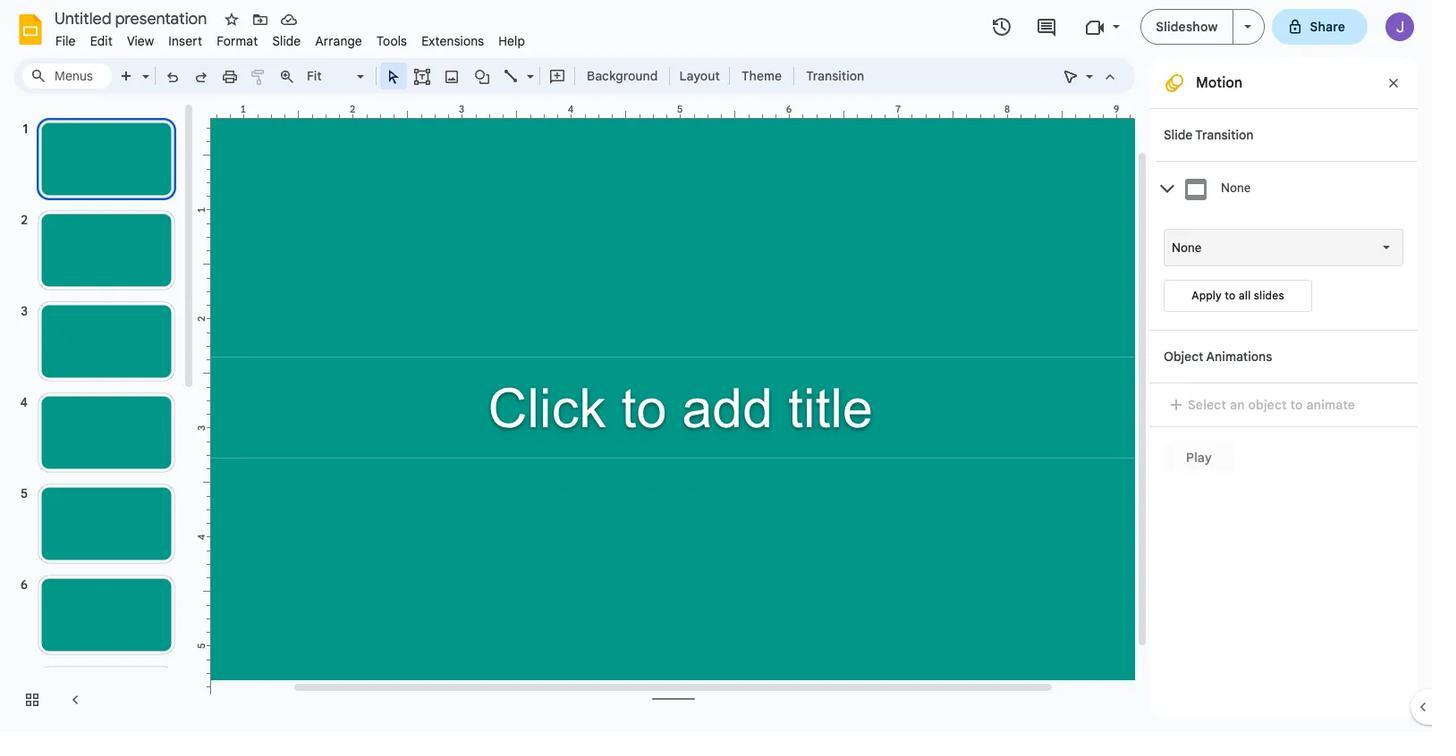 Task type: vqa. For each thing, say whether or not it's contained in the screenshot.
the bottommost None
yes



Task type: locate. For each thing, give the bounding box(es) containing it.
help menu item
[[491, 30, 532, 52]]

1 horizontal spatial slide
[[1164, 127, 1193, 143]]

format
[[217, 33, 258, 49]]

none tab panel
[[1157, 216, 1418, 330]]

transition
[[806, 68, 864, 84], [1195, 127, 1254, 143]]

play
[[1186, 450, 1212, 466]]

transition right theme
[[806, 68, 864, 84]]

none
[[1221, 181, 1251, 195], [1172, 241, 1201, 255]]

edit
[[90, 33, 113, 49]]

arrange menu item
[[308, 30, 369, 52]]

insert image image
[[441, 64, 462, 89]]

file menu item
[[48, 30, 83, 52]]

presentation options image
[[1244, 25, 1251, 29]]

object
[[1248, 397, 1287, 413]]

none up apply
[[1172, 241, 1201, 255]]

1 horizontal spatial none
[[1221, 181, 1251, 195]]

none down slide transition
[[1221, 181, 1251, 195]]

select an object to animate button
[[1164, 394, 1367, 416]]

motion
[[1196, 74, 1243, 92]]

select
[[1188, 397, 1226, 413]]

0 vertical spatial transition
[[806, 68, 864, 84]]

apply to all slides
[[1192, 289, 1284, 302]]

0 horizontal spatial transition
[[806, 68, 864, 84]]

1 vertical spatial slide
[[1164, 127, 1193, 143]]

1 vertical spatial to
[[1290, 397, 1303, 413]]

menu bar
[[48, 23, 532, 53]]

1 vertical spatial transition
[[1195, 127, 1254, 143]]

share button
[[1272, 9, 1368, 45]]

slide
[[272, 33, 301, 49], [1164, 127, 1193, 143]]

insert
[[168, 33, 202, 49]]

menu bar banner
[[0, 0, 1432, 733]]

to right the object
[[1290, 397, 1303, 413]]

view menu item
[[120, 30, 161, 52]]

slide for slide transition
[[1164, 127, 1193, 143]]

theme button
[[733, 63, 790, 89]]

none option
[[1172, 239, 1201, 257]]

to left all
[[1225, 289, 1236, 302]]

menu bar inside menu bar banner
[[48, 23, 532, 53]]

animate
[[1306, 397, 1355, 413]]

0 vertical spatial to
[[1225, 289, 1236, 302]]

theme
[[741, 68, 782, 84]]

to inside none tab panel
[[1225, 289, 1236, 302]]

slideshow button
[[1141, 9, 1233, 45]]

view
[[127, 33, 154, 49]]

to
[[1225, 289, 1236, 302], [1290, 397, 1303, 413]]

transition down motion
[[1195, 127, 1254, 143]]

tools menu item
[[369, 30, 414, 52]]

slide inside menu item
[[272, 33, 301, 49]]

help
[[498, 33, 525, 49]]

Zoom field
[[301, 64, 372, 89]]

format menu item
[[209, 30, 265, 52]]

file
[[55, 33, 76, 49]]

none tab
[[1157, 161, 1418, 216]]

navigation inside motion application
[[0, 101, 197, 733]]

tools
[[377, 33, 407, 49]]

slide inside 'motion' section
[[1164, 127, 1193, 143]]

0 vertical spatial slide
[[272, 33, 301, 49]]

0 horizontal spatial none
[[1172, 241, 1201, 255]]

slide transition
[[1164, 127, 1254, 143]]

slideshow
[[1156, 19, 1218, 35]]

0 vertical spatial none
[[1221, 181, 1251, 195]]

1 vertical spatial none
[[1172, 241, 1201, 255]]

menu bar containing file
[[48, 23, 532, 53]]

none list box
[[1164, 229, 1403, 267]]

0 horizontal spatial to
[[1225, 289, 1236, 302]]

slide menu item
[[265, 30, 308, 52]]

background button
[[579, 63, 666, 89]]

navigation
[[0, 101, 197, 733]]

0 horizontal spatial slide
[[272, 33, 301, 49]]

1 horizontal spatial transition
[[1195, 127, 1254, 143]]



Task type: describe. For each thing, give the bounding box(es) containing it.
transition inside button
[[806, 68, 864, 84]]

an
[[1230, 397, 1245, 413]]

select an object to animate
[[1188, 397, 1355, 413]]

object
[[1164, 349, 1203, 365]]

Zoom text field
[[304, 64, 354, 89]]

Star checkbox
[[219, 7, 244, 32]]

animations
[[1206, 349, 1272, 365]]

shape image
[[472, 64, 492, 89]]

motion section
[[1149, 58, 1418, 718]]

background
[[587, 68, 658, 84]]

1 horizontal spatial to
[[1290, 397, 1303, 413]]

layout
[[679, 68, 720, 84]]

extensions
[[421, 33, 484, 49]]

apply
[[1192, 289, 1222, 302]]

motion application
[[0, 0, 1432, 733]]

insert menu item
[[161, 30, 209, 52]]

none inside list box
[[1172, 241, 1201, 255]]

main toolbar
[[111, 63, 873, 89]]

share
[[1310, 19, 1345, 35]]

Menus field
[[22, 64, 112, 89]]

apply to all slides button
[[1164, 280, 1312, 312]]

extensions menu item
[[414, 30, 491, 52]]

none inside tab
[[1221, 181, 1251, 195]]

layout button
[[674, 63, 725, 89]]

slide for slide
[[272, 33, 301, 49]]

play button
[[1164, 442, 1234, 474]]

mode and view toolbar
[[1056, 58, 1124, 94]]

transition button
[[798, 63, 872, 89]]

all
[[1239, 289, 1251, 302]]

select line image
[[522, 64, 534, 71]]

Rename text field
[[48, 7, 217, 29]]

slides
[[1254, 289, 1284, 302]]

edit menu item
[[83, 30, 120, 52]]

arrange
[[315, 33, 362, 49]]

transition inside 'motion' section
[[1195, 127, 1254, 143]]

object animations
[[1164, 349, 1272, 365]]

new slide with layout image
[[138, 64, 149, 71]]



